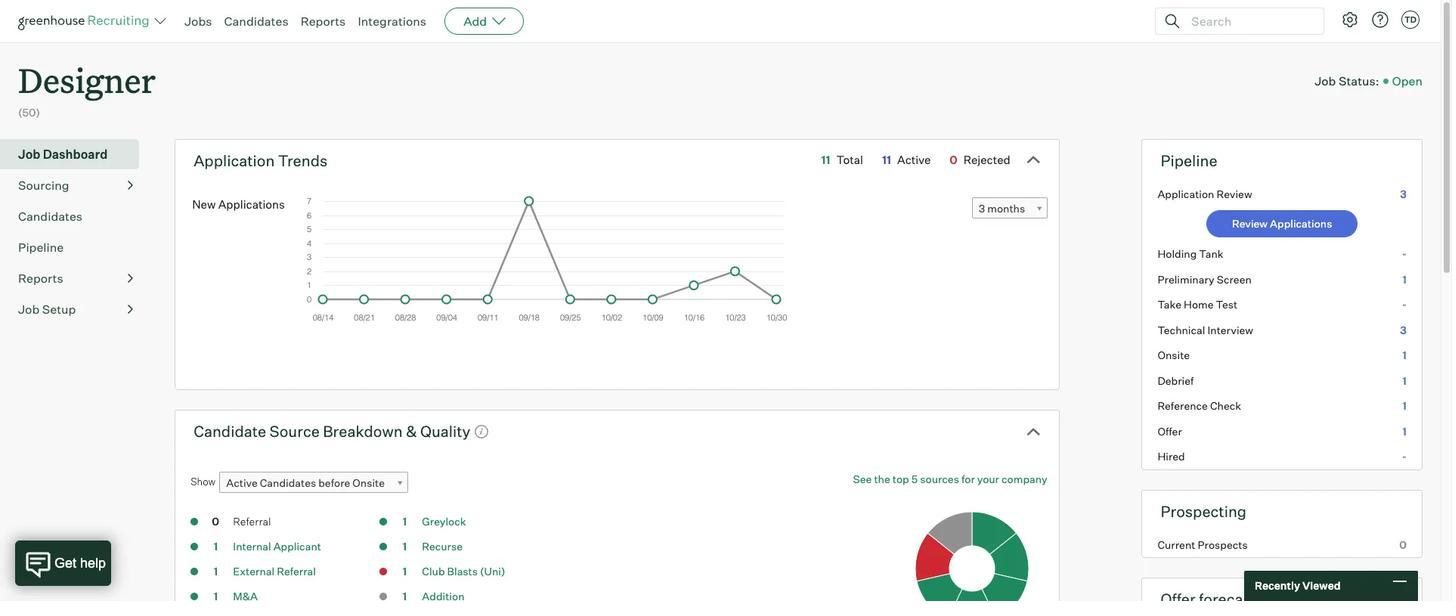 Task type: vqa. For each thing, say whether or not it's contained in the screenshot.
top the kit
no



Task type: locate. For each thing, give the bounding box(es) containing it.
candidates link right jobs link
[[224, 14, 289, 29]]

0 horizontal spatial application
[[194, 151, 275, 170]]

0 horizontal spatial applications
[[218, 197, 285, 212]]

jobs link
[[184, 14, 212, 29]]

reports link
[[301, 14, 346, 29], [18, 269, 133, 287]]

candidates down sourcing in the left of the page
[[18, 208, 83, 224]]

active right show
[[226, 476, 258, 489]]

0 vertical spatial reports
[[301, 14, 346, 29]]

status:
[[1339, 73, 1379, 88]]

11 active
[[882, 152, 931, 167]]

2 vertical spatial -
[[1402, 450, 1407, 463]]

1 11 from the left
[[821, 152, 831, 167]]

application
[[194, 151, 275, 170], [1158, 187, 1215, 200]]

candidates link
[[224, 14, 289, 29], [18, 207, 133, 225]]

11 left total on the right
[[821, 152, 831, 167]]

pipeline
[[1161, 151, 1218, 170], [18, 239, 64, 255]]

2 vertical spatial - link
[[1143, 444, 1422, 469]]

reports link left integrations "link"
[[301, 14, 346, 29]]

1 vertical spatial - link
[[1143, 292, 1422, 317]]

job for job status:
[[1315, 73, 1336, 88]]

0 vertical spatial active
[[897, 152, 931, 167]]

0 vertical spatial reports link
[[301, 14, 346, 29]]

3 months
[[979, 202, 1025, 215]]

td button
[[1402, 11, 1420, 29]]

external
[[233, 565, 275, 578]]

- link
[[1143, 241, 1422, 267], [1143, 292, 1422, 317], [1143, 444, 1422, 469]]

referral
[[233, 515, 271, 528], [277, 565, 316, 578]]

review down application review
[[1232, 217, 1268, 230]]

review
[[1217, 187, 1252, 200], [1232, 217, 1268, 230]]

technical interview
[[1158, 323, 1254, 336]]

0 vertical spatial job
[[1315, 73, 1336, 88]]

reports left integrations "link"
[[301, 14, 346, 29]]

1 horizontal spatial 11
[[882, 152, 891, 167]]

1 vertical spatial -
[[1402, 298, 1407, 311]]

1 link left recurse
[[390, 539, 420, 557]]

0 horizontal spatial pipeline
[[18, 239, 64, 255]]

11 right total on the right
[[882, 152, 891, 167]]

1 link left internal
[[201, 539, 231, 557]]

0 vertical spatial 0
[[950, 152, 958, 167]]

review applications link
[[1207, 210, 1358, 238]]

1 horizontal spatial active
[[897, 152, 931, 167]]

integrations
[[358, 14, 426, 29]]

recently
[[1255, 579, 1300, 592]]

blasts
[[447, 565, 478, 578]]

0 vertical spatial 3
[[1400, 187, 1407, 200]]

0 vertical spatial - link
[[1143, 241, 1422, 267]]

candidates
[[224, 14, 289, 29], [18, 208, 83, 224], [260, 476, 316, 489]]

1 vertical spatial applications
[[1270, 217, 1332, 230]]

5
[[912, 473, 918, 486]]

job up sourcing in the left of the page
[[18, 146, 40, 162]]

pipeline down sourcing in the left of the page
[[18, 239, 64, 255]]

td button
[[1399, 8, 1423, 32]]

1 vertical spatial candidates link
[[18, 207, 133, 225]]

0 horizontal spatial reports
[[18, 270, 63, 286]]

0
[[950, 152, 958, 167], [212, 515, 219, 528], [1400, 538, 1407, 551]]

3
[[1400, 187, 1407, 200], [979, 202, 985, 215], [1400, 323, 1407, 336]]

3 for technical interview
[[1400, 323, 1407, 336]]

job dashboard
[[18, 146, 108, 162]]

total
[[837, 152, 863, 167]]

new applications
[[192, 197, 285, 212]]

candidate source data is not real-time. data may take up to two days to reflect accurately. element
[[471, 418, 489, 444]]

applications
[[218, 197, 285, 212], [1270, 217, 1332, 230]]

trends
[[278, 151, 328, 170]]

rejected
[[964, 152, 1011, 167]]

active
[[897, 152, 931, 167], [226, 476, 258, 489]]

0 horizontal spatial reports link
[[18, 269, 133, 287]]

11
[[821, 152, 831, 167], [882, 152, 891, 167]]

reports up job setup
[[18, 270, 63, 286]]

1 horizontal spatial application
[[1158, 187, 1215, 200]]

candidate source data is not real-time. data may take up to two days to reflect accurately. image
[[474, 424, 489, 440]]

11 for 11 total
[[821, 152, 831, 167]]

1 vertical spatial application
[[1158, 187, 1215, 200]]

top
[[893, 473, 909, 486]]

1 - from the top
[[1402, 247, 1407, 260]]

1 vertical spatial reports
[[18, 270, 63, 286]]

review up review applications
[[1217, 187, 1252, 200]]

candidate
[[194, 422, 266, 441]]

candidates left before
[[260, 476, 316, 489]]

2 vertical spatial 0
[[1400, 538, 1407, 551]]

before
[[318, 476, 350, 489]]

active right total on the right
[[897, 152, 931, 167]]

job setup link
[[18, 300, 133, 318]]

1 horizontal spatial referral
[[277, 565, 316, 578]]

prospects
[[1198, 538, 1248, 551]]

external referral link
[[233, 565, 316, 578]]

1 link for internal applicant
[[201, 539, 231, 557]]

11 for 11 active
[[882, 152, 891, 167]]

0 vertical spatial referral
[[233, 515, 271, 528]]

recurse link
[[422, 540, 463, 553]]

0 horizontal spatial active
[[226, 476, 258, 489]]

2 11 from the left
[[882, 152, 891, 167]]

pipeline link
[[18, 238, 133, 256]]

job left setup
[[18, 301, 40, 317]]

2 vertical spatial 3
[[1400, 323, 1407, 336]]

1 link
[[390, 514, 420, 532], [201, 539, 231, 557], [390, 539, 420, 557], [201, 564, 231, 582], [390, 564, 420, 582]]

club blasts (uni)
[[422, 565, 505, 578]]

reference check
[[1158, 399, 1241, 412]]

1 horizontal spatial candidates link
[[224, 14, 289, 29]]

1 vertical spatial 0
[[212, 515, 219, 528]]

greenhouse recruiting image
[[18, 12, 154, 30]]

applications for new applications
[[218, 197, 285, 212]]

0 vertical spatial applications
[[218, 197, 285, 212]]

0 horizontal spatial onsite
[[353, 476, 385, 489]]

1 link for club blasts (uni)
[[390, 564, 420, 582]]

2 - link from the top
[[1143, 292, 1422, 317]]

application trends
[[194, 151, 328, 170]]

pipeline up application review
[[1161, 151, 1218, 170]]

1 vertical spatial active
[[226, 476, 258, 489]]

1 vertical spatial candidates
[[18, 208, 83, 224]]

configure image
[[1341, 11, 1359, 29]]

0 vertical spatial application
[[194, 151, 275, 170]]

1 link left greylock
[[390, 514, 420, 532]]

0 vertical spatial candidates link
[[224, 14, 289, 29]]

1 horizontal spatial applications
[[1270, 217, 1332, 230]]

1 horizontal spatial onsite
[[1158, 349, 1190, 362]]

11 total
[[821, 152, 863, 167]]

1 vertical spatial referral
[[277, 565, 316, 578]]

referral down the applicant
[[277, 565, 316, 578]]

prospecting
[[1161, 502, 1247, 521]]

reports
[[301, 14, 346, 29], [18, 270, 63, 286]]

0 horizontal spatial 11
[[821, 152, 831, 167]]

job left status:
[[1315, 73, 1336, 88]]

candidates link up pipeline link
[[18, 207, 133, 225]]

2 vertical spatial job
[[18, 301, 40, 317]]

1 link left external at the bottom of page
[[201, 564, 231, 582]]

1 vertical spatial job
[[18, 146, 40, 162]]

referral up internal
[[233, 515, 271, 528]]

1 link for greylock
[[390, 514, 420, 532]]

onsite right before
[[353, 476, 385, 489]]

reports link down pipeline link
[[18, 269, 133, 287]]

(50)
[[18, 106, 40, 119]]

3 - from the top
[[1402, 450, 1407, 463]]

application for application review
[[1158, 187, 1215, 200]]

onsite up debrief
[[1158, 349, 1190, 362]]

0 vertical spatial -
[[1402, 247, 1407, 260]]

-
[[1402, 247, 1407, 260], [1402, 298, 1407, 311], [1402, 450, 1407, 463]]

job
[[1315, 73, 1336, 88], [18, 146, 40, 162], [18, 301, 40, 317]]

recurse
[[422, 540, 463, 553]]

screen
[[1217, 273, 1252, 286]]

1
[[1403, 273, 1407, 286], [1403, 349, 1407, 362], [1403, 374, 1407, 387], [1403, 399, 1407, 412], [1403, 425, 1407, 437], [403, 515, 407, 528], [214, 540, 218, 553], [403, 540, 407, 553], [214, 565, 218, 578], [403, 565, 407, 578]]

onsite
[[1158, 349, 1190, 362], [353, 476, 385, 489]]

0 vertical spatial onsite
[[1158, 349, 1190, 362]]

1 vertical spatial pipeline
[[18, 239, 64, 255]]

1 link for recurse
[[390, 539, 420, 557]]

0 vertical spatial pipeline
[[1161, 151, 1218, 170]]

candidates right jobs link
[[224, 14, 289, 29]]

job status:
[[1315, 73, 1379, 88]]

1 - link from the top
[[1143, 241, 1422, 267]]

1 horizontal spatial reports
[[301, 14, 346, 29]]

1 link left "club"
[[390, 564, 420, 582]]

job for job setup
[[18, 301, 40, 317]]



Task type: describe. For each thing, give the bounding box(es) containing it.
job dashboard link
[[18, 145, 133, 163]]

recently viewed
[[1255, 579, 1341, 592]]

preliminary
[[1158, 273, 1215, 286]]

1 horizontal spatial 0
[[950, 152, 958, 167]]

preliminary screen
[[1158, 273, 1252, 286]]

0 vertical spatial candidates
[[224, 14, 289, 29]]

0 vertical spatial review
[[1217, 187, 1252, 200]]

dashboard
[[43, 146, 108, 162]]

designer (50)
[[18, 57, 156, 119]]

jobs
[[184, 14, 212, 29]]

club blasts (uni) link
[[422, 565, 505, 578]]

see the top 5 sources for your company link
[[853, 472, 1048, 487]]

job for job dashboard
[[18, 146, 40, 162]]

technical
[[1158, 323, 1205, 336]]

debrief
[[1158, 374, 1194, 387]]

internal applicant link
[[233, 540, 321, 553]]

1 vertical spatial review
[[1232, 217, 1268, 230]]

show
[[191, 476, 216, 488]]

sources
[[920, 473, 959, 486]]

your
[[977, 473, 999, 486]]

2 horizontal spatial 0
[[1400, 538, 1407, 551]]

new
[[192, 197, 216, 212]]

(uni)
[[480, 565, 505, 578]]

the
[[874, 473, 890, 486]]

1 vertical spatial onsite
[[353, 476, 385, 489]]

0 horizontal spatial referral
[[233, 515, 271, 528]]

integrations link
[[358, 14, 426, 29]]

breakdown
[[323, 422, 403, 441]]

source
[[270, 422, 320, 441]]

1 link for external referral
[[201, 564, 231, 582]]

applications for review applications
[[1270, 217, 1332, 230]]

td
[[1405, 14, 1417, 25]]

add button
[[445, 8, 524, 35]]

3 - link from the top
[[1143, 444, 1422, 469]]

3 for application review
[[1400, 187, 1407, 200]]

0 rejected
[[950, 152, 1011, 167]]

company
[[1002, 473, 1048, 486]]

active candidates before onsite link
[[219, 472, 408, 494]]

active candidates before onsite
[[226, 476, 385, 489]]

offer
[[1158, 425, 1182, 437]]

Search text field
[[1188, 10, 1310, 32]]

1 vertical spatial 3
[[979, 202, 985, 215]]

0 horizontal spatial 0
[[212, 515, 219, 528]]

0 horizontal spatial candidates link
[[18, 207, 133, 225]]

candidate source breakdown & quality
[[194, 422, 471, 441]]

club
[[422, 565, 445, 578]]

setup
[[42, 301, 76, 317]]

application review
[[1158, 187, 1252, 200]]

for
[[962, 473, 975, 486]]

1 vertical spatial reports link
[[18, 269, 133, 287]]

2 vertical spatial candidates
[[260, 476, 316, 489]]

see
[[853, 473, 872, 486]]

internal applicant
[[233, 540, 321, 553]]

current prospects
[[1158, 538, 1248, 551]]

1 horizontal spatial reports link
[[301, 14, 346, 29]]

quality
[[420, 422, 471, 441]]

see the top 5 sources for your company
[[853, 473, 1048, 486]]

months
[[988, 202, 1025, 215]]

check
[[1210, 399, 1241, 412]]

greylock
[[422, 515, 466, 528]]

interview
[[1208, 323, 1254, 336]]

open
[[1392, 73, 1423, 88]]

viewed
[[1303, 579, 1341, 592]]

review applications
[[1232, 217, 1332, 230]]

sourcing link
[[18, 176, 133, 194]]

internal
[[233, 540, 271, 553]]

job setup
[[18, 301, 76, 317]]

application for application trends
[[194, 151, 275, 170]]

external referral
[[233, 565, 316, 578]]

current
[[1158, 538, 1196, 551]]

greylock link
[[422, 515, 466, 528]]

add
[[464, 14, 487, 29]]

2 - from the top
[[1402, 298, 1407, 311]]

designer
[[18, 57, 156, 102]]

&
[[406, 422, 417, 441]]

3 months link
[[972, 197, 1048, 219]]

designer link
[[18, 42, 156, 105]]

applicant
[[273, 540, 321, 553]]

1 horizontal spatial pipeline
[[1161, 151, 1218, 170]]

reference
[[1158, 399, 1208, 412]]

sourcing
[[18, 177, 69, 193]]



